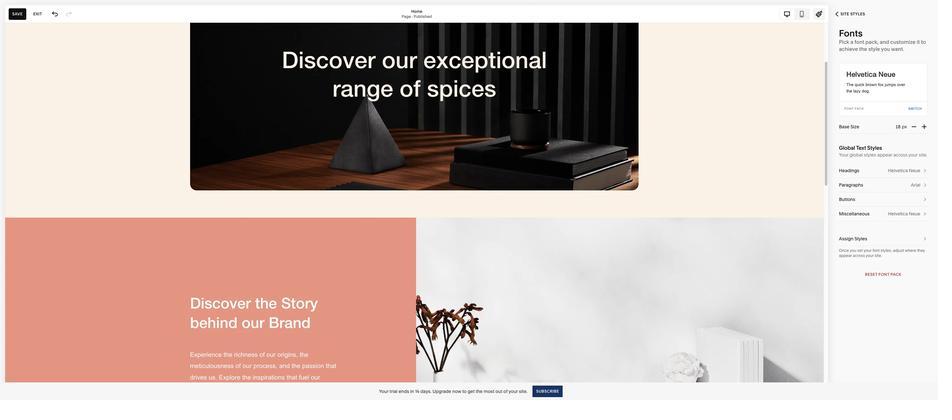 Task type: vqa. For each thing, say whether or not it's contained in the screenshot.


Task type: describe. For each thing, give the bounding box(es) containing it.
helvetica neue for miscellaneous
[[888, 211, 921, 217]]

save
[[12, 11, 23, 16]]

styles,
[[881, 248, 892, 253]]

the for your
[[476, 389, 483, 395]]

exit button
[[30, 8, 46, 20]]

you inside fonts pick a font pack, and customize it to achieve the style you want.
[[881, 46, 890, 52]]

assign
[[839, 236, 854, 242]]

the for fonts
[[859, 46, 867, 52]]

the
[[846, 82, 854, 87]]

published
[[414, 14, 432, 19]]

across inside once you set your font styles, adjust where they appear across your site.
[[853, 254, 865, 258]]

global text styles your global styles appear across your site.
[[839, 145, 928, 158]]

helvetica for headings
[[888, 168, 908, 174]]

in
[[410, 389, 414, 395]]

helvetica neue for headings
[[888, 168, 921, 174]]

your up reset
[[866, 254, 874, 258]]

helvetica for miscellaneous
[[888, 211, 908, 217]]

want.
[[891, 46, 904, 52]]

fox
[[878, 82, 884, 87]]

size
[[851, 124, 859, 130]]

font inside once you set your font styles, adjust where they appear across your site.
[[873, 248, 880, 253]]

reset font pack
[[865, 273, 902, 277]]

the inside the quick brown fox jumps over the lazy dog.
[[846, 89, 852, 94]]

get
[[468, 389, 475, 395]]

styles for assign styles
[[855, 236, 867, 242]]

px
[[902, 124, 907, 130]]

set
[[857, 248, 863, 253]]

subscribe button
[[533, 386, 563, 398]]

buttons
[[839, 197, 855, 203]]

exit
[[33, 11, 42, 16]]

upgrade
[[433, 389, 451, 395]]

switch
[[909, 107, 922, 111]]

paragraphs
[[839, 182, 863, 188]]

pack,
[[866, 39, 879, 45]]

assign styles
[[839, 236, 867, 242]]

they
[[917, 248, 925, 253]]

styles inside global text styles your global styles appear across your site.
[[867, 145, 882, 151]]

0 horizontal spatial site.
[[519, 389, 528, 395]]

styles
[[864, 152, 876, 158]]

once
[[839, 248, 849, 253]]

adjust
[[893, 248, 904, 253]]

global
[[839, 145, 855, 151]]

to for fonts
[[921, 39, 926, 45]]

achieve
[[839, 46, 858, 52]]

base size
[[839, 124, 859, 130]]

it
[[917, 39, 920, 45]]

headings
[[839, 168, 859, 174]]

days.
[[420, 389, 432, 395]]

the quick brown fox jumps over the lazy dog.
[[846, 82, 905, 94]]

now
[[452, 389, 461, 395]]

of
[[504, 389, 508, 395]]

lazy
[[853, 89, 861, 94]]

jumps
[[885, 82, 896, 87]]

page
[[402, 14, 411, 19]]

brown
[[866, 82, 877, 87]]

0 vertical spatial neue
[[879, 70, 896, 79]]

appear inside global text styles your global styles appear across your site.
[[877, 152, 892, 158]]

over
[[897, 82, 905, 87]]

neue for miscellaneous
[[909, 211, 921, 217]]



Task type: locate. For each thing, give the bounding box(es) containing it.
·
[[412, 14, 413, 19]]

0 vertical spatial the
[[859, 46, 867, 52]]

font right reset
[[879, 273, 890, 277]]

1 vertical spatial helvetica neue
[[888, 168, 921, 174]]

you down and
[[881, 46, 890, 52]]

to right it at the right of the page
[[921, 39, 926, 45]]

the down the
[[846, 89, 852, 94]]

the right get
[[476, 389, 483, 395]]

site. inside global text styles your global styles appear across your site.
[[919, 152, 928, 158]]

font up base size
[[845, 107, 854, 111]]

font right a
[[855, 39, 864, 45]]

0 horizontal spatial you
[[850, 248, 857, 253]]

font
[[855, 39, 864, 45], [873, 248, 880, 253]]

1 horizontal spatial font
[[873, 248, 880, 253]]

1 vertical spatial font
[[873, 248, 880, 253]]

dog.
[[862, 89, 870, 94]]

0 vertical spatial appear
[[877, 152, 892, 158]]

None text field
[[896, 123, 902, 130]]

helvetica neue down arial
[[888, 211, 921, 217]]

1 vertical spatial appear
[[839, 254, 852, 258]]

0 horizontal spatial to
[[462, 389, 467, 395]]

1 horizontal spatial font
[[879, 273, 890, 277]]

appear inside once you set your font styles, adjust where they appear across your site.
[[839, 254, 852, 258]]

1 vertical spatial you
[[850, 248, 857, 253]]

styles
[[850, 12, 865, 16], [867, 145, 882, 151], [855, 236, 867, 242]]

site
[[841, 12, 849, 16]]

site.
[[919, 152, 928, 158], [875, 254, 882, 258], [519, 389, 528, 395]]

styles up set
[[855, 236, 867, 242]]

0 vertical spatial helvetica neue
[[846, 70, 896, 79]]

1 vertical spatial font
[[879, 273, 890, 277]]

appear right styles
[[877, 152, 892, 158]]

helvetica neue
[[846, 70, 896, 79], [888, 168, 921, 174], [888, 211, 921, 217]]

to left get
[[462, 389, 467, 395]]

reset
[[865, 273, 878, 277]]

1 vertical spatial site.
[[875, 254, 882, 258]]

2 horizontal spatial site.
[[919, 152, 928, 158]]

1 horizontal spatial site.
[[875, 254, 882, 258]]

site. right of
[[519, 389, 528, 395]]

0 horizontal spatial across
[[853, 254, 865, 258]]

2 vertical spatial helvetica
[[888, 211, 908, 217]]

fonts
[[839, 28, 863, 39]]

helvetica
[[846, 70, 877, 79], [888, 168, 908, 174], [888, 211, 908, 217]]

font pack
[[845, 107, 864, 111]]

1 vertical spatial styles
[[867, 145, 882, 151]]

2 horizontal spatial the
[[859, 46, 867, 52]]

to
[[921, 39, 926, 45], [462, 389, 467, 395]]

pack
[[855, 107, 864, 111], [891, 273, 902, 277]]

across
[[893, 152, 908, 158], [853, 254, 865, 258]]

home page · published
[[402, 9, 432, 19]]

1 vertical spatial neue
[[909, 168, 921, 174]]

0 vertical spatial pack
[[855, 107, 864, 111]]

0 horizontal spatial pack
[[855, 107, 864, 111]]

where
[[905, 248, 916, 253]]

1 vertical spatial to
[[462, 389, 467, 395]]

your
[[909, 152, 918, 158], [864, 248, 872, 253], [866, 254, 874, 258], [509, 389, 518, 395]]

appear
[[877, 152, 892, 158], [839, 254, 852, 258]]

2 vertical spatial the
[[476, 389, 483, 395]]

0 vertical spatial font
[[855, 39, 864, 45]]

ends
[[399, 389, 409, 395]]

0 horizontal spatial your
[[379, 389, 389, 395]]

the left style
[[859, 46, 867, 52]]

save button
[[9, 8, 26, 20]]

quick
[[855, 82, 865, 87]]

1 horizontal spatial appear
[[877, 152, 892, 158]]

your right set
[[864, 248, 872, 253]]

your right of
[[509, 389, 518, 395]]

out
[[496, 389, 502, 395]]

global
[[850, 152, 863, 158]]

styles inside button
[[850, 12, 865, 16]]

0 vertical spatial font
[[845, 107, 854, 111]]

your
[[839, 152, 849, 158], [379, 389, 389, 395]]

styles for site styles
[[850, 12, 865, 16]]

you
[[881, 46, 890, 52], [850, 248, 857, 253]]

your left trial
[[379, 389, 389, 395]]

most
[[484, 389, 494, 395]]

miscellaneous
[[839, 211, 870, 217]]

styles up styles
[[867, 145, 882, 151]]

neue down arial
[[909, 211, 921, 217]]

2 vertical spatial neue
[[909, 211, 921, 217]]

across inside global text styles your global styles appear across your site.
[[893, 152, 908, 158]]

1 horizontal spatial pack
[[891, 273, 902, 277]]

style
[[868, 46, 880, 52]]

0 vertical spatial you
[[881, 46, 890, 52]]

site. down styles,
[[875, 254, 882, 258]]

tab list
[[780, 9, 809, 19]]

1 horizontal spatial you
[[881, 46, 890, 52]]

you inside once you set your font styles, adjust where they appear across your site.
[[850, 248, 857, 253]]

0 vertical spatial styles
[[850, 12, 865, 16]]

site styles
[[841, 12, 865, 16]]

across down set
[[853, 254, 865, 258]]

neue up arial
[[909, 168, 921, 174]]

base
[[839, 124, 850, 130]]

your trial ends in 14 days. upgrade now to get the most out of your site.
[[379, 389, 528, 395]]

neue
[[879, 70, 896, 79], [909, 168, 921, 174], [909, 211, 921, 217]]

to inside fonts pick a font pack, and customize it to achieve the style you want.
[[921, 39, 926, 45]]

and
[[880, 39, 889, 45]]

your inside global text styles your global styles appear across your site.
[[839, 152, 849, 158]]

1 vertical spatial the
[[846, 89, 852, 94]]

neue up jumps on the right of page
[[879, 70, 896, 79]]

pack inside button
[[891, 273, 902, 277]]

0 horizontal spatial the
[[476, 389, 483, 395]]

1 horizontal spatial across
[[893, 152, 908, 158]]

across down px
[[893, 152, 908, 158]]

your up arial
[[909, 152, 918, 158]]

1 horizontal spatial your
[[839, 152, 849, 158]]

trial
[[390, 389, 398, 395]]

the
[[859, 46, 867, 52], [846, 89, 852, 94], [476, 389, 483, 395]]

1 vertical spatial your
[[379, 389, 389, 395]]

0 horizontal spatial font
[[855, 39, 864, 45]]

2 vertical spatial styles
[[855, 236, 867, 242]]

you left set
[[850, 248, 857, 253]]

1 vertical spatial helvetica
[[888, 168, 908, 174]]

styles right the site
[[850, 12, 865, 16]]

pack down lazy
[[855, 107, 864, 111]]

0 vertical spatial site.
[[919, 152, 928, 158]]

helvetica neue up brown
[[846, 70, 896, 79]]

0 vertical spatial helvetica
[[846, 70, 877, 79]]

font inside button
[[879, 273, 890, 277]]

14
[[415, 389, 419, 395]]

site styles button
[[829, 7, 872, 21]]

pack down adjust
[[891, 273, 902, 277]]

pick
[[839, 39, 849, 45]]

0 vertical spatial your
[[839, 152, 849, 158]]

a
[[851, 39, 853, 45]]

fonts pick a font pack, and customize it to achieve the style you want.
[[839, 28, 926, 52]]

to for your
[[462, 389, 467, 395]]

home
[[411, 9, 422, 14]]

1 vertical spatial pack
[[891, 273, 902, 277]]

reset font pack button
[[865, 269, 902, 281]]

customize
[[890, 39, 916, 45]]

text
[[856, 145, 866, 151]]

site. inside once you set your font styles, adjust where they appear across your site.
[[875, 254, 882, 258]]

the inside fonts pick a font pack, and customize it to achieve the style you want.
[[859, 46, 867, 52]]

switch button
[[909, 102, 922, 116]]

your down the "global"
[[839, 152, 849, 158]]

1 horizontal spatial the
[[846, 89, 852, 94]]

neue for headings
[[909, 168, 921, 174]]

subscribe
[[536, 389, 559, 394]]

arial
[[911, 182, 921, 188]]

1 vertical spatial across
[[853, 254, 865, 258]]

font left styles,
[[873, 248, 880, 253]]

2 vertical spatial site.
[[519, 389, 528, 395]]

0 horizontal spatial appear
[[839, 254, 852, 258]]

appear down once at the right bottom
[[839, 254, 852, 258]]

0 vertical spatial to
[[921, 39, 926, 45]]

font inside fonts pick a font pack, and customize it to achieve the style you want.
[[855, 39, 864, 45]]

once you set your font styles, adjust where they appear across your site.
[[839, 248, 925, 258]]

site. up arial
[[919, 152, 928, 158]]

helvetica neue up arial
[[888, 168, 921, 174]]

font
[[845, 107, 854, 111], [879, 273, 890, 277]]

0 vertical spatial across
[[893, 152, 908, 158]]

1 horizontal spatial to
[[921, 39, 926, 45]]

your inside global text styles your global styles appear across your site.
[[909, 152, 918, 158]]

0 horizontal spatial font
[[845, 107, 854, 111]]

2 vertical spatial helvetica neue
[[888, 211, 921, 217]]



